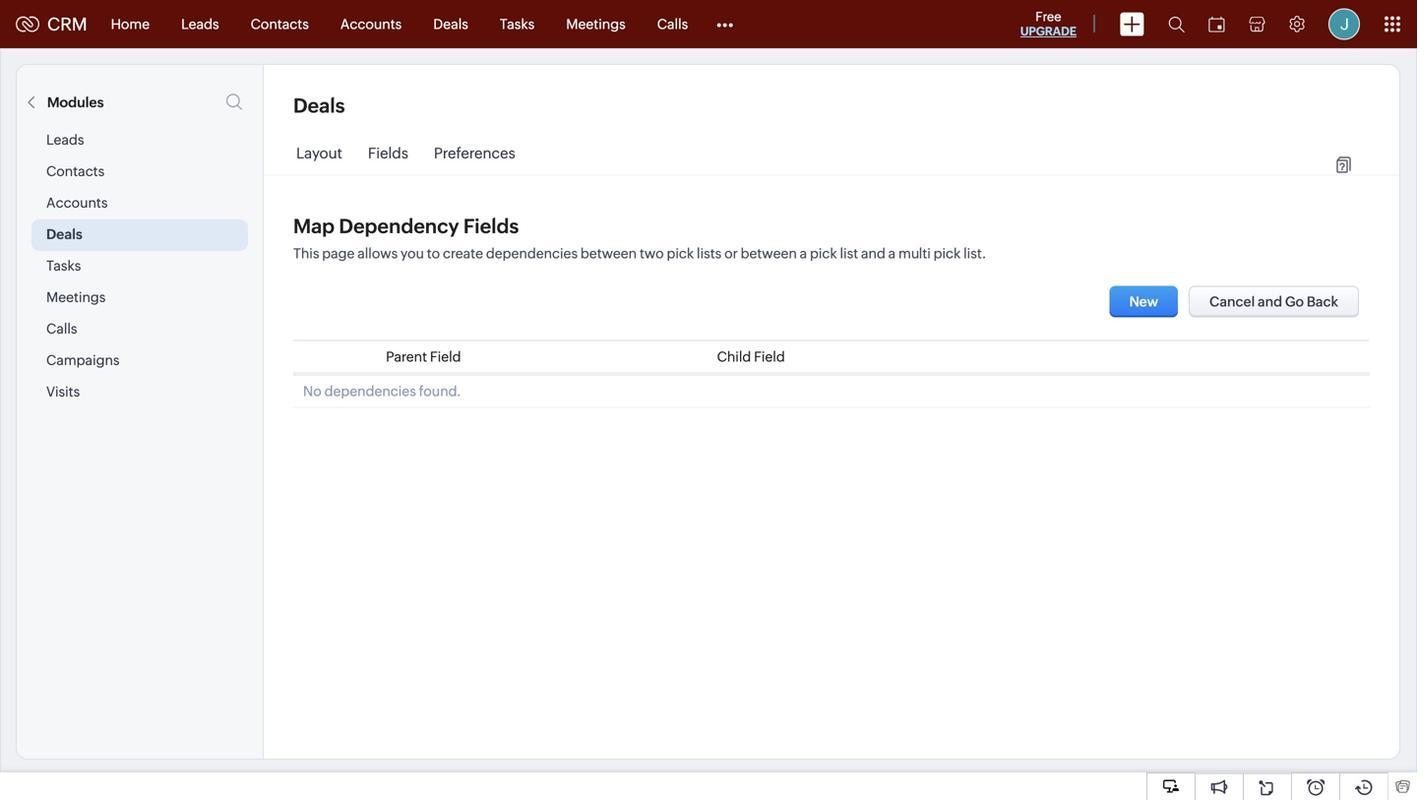 Task type: locate. For each thing, give the bounding box(es) containing it.
pick
[[667, 246, 694, 261], [810, 246, 838, 261], [934, 246, 961, 261]]

0 horizontal spatial a
[[800, 246, 808, 261]]

search image
[[1169, 16, 1186, 32]]

lists
[[697, 246, 722, 261]]

create menu image
[[1121, 12, 1145, 36]]

0 vertical spatial leads
[[181, 16, 219, 32]]

meetings up campaigns
[[46, 289, 106, 305]]

parent
[[386, 349, 427, 365]]

dependencies down parent
[[325, 384, 416, 399]]

calls left the 'other modules' field
[[657, 16, 689, 32]]

1 horizontal spatial meetings
[[566, 16, 626, 32]]

child
[[717, 349, 752, 365]]

None submit
[[1110, 286, 1179, 318]]

0 horizontal spatial tasks
[[46, 258, 81, 274]]

1 between from the left
[[581, 246, 637, 261]]

1 horizontal spatial leads
[[181, 16, 219, 32]]

0 vertical spatial tasks
[[500, 16, 535, 32]]

1 vertical spatial contacts
[[46, 163, 105, 179]]

0 horizontal spatial pick
[[667, 246, 694, 261]]

fields right layout
[[368, 145, 409, 162]]

page
[[322, 246, 355, 261]]

preferences
[[434, 145, 516, 162]]

1 horizontal spatial fields
[[464, 215, 519, 238]]

0 horizontal spatial fields
[[368, 145, 409, 162]]

2 vertical spatial deals
[[46, 226, 82, 242]]

0 horizontal spatial accounts
[[46, 195, 108, 211]]

parent field
[[386, 349, 461, 365]]

layout link
[[296, 145, 343, 177]]

free
[[1036, 9, 1062, 24]]

between right 'or'
[[741, 246, 797, 261]]

tasks
[[500, 16, 535, 32], [46, 258, 81, 274]]

1 pick from the left
[[667, 246, 694, 261]]

fields link
[[368, 145, 409, 177]]

0 vertical spatial calls
[[657, 16, 689, 32]]

fields up create
[[464, 215, 519, 238]]

pick left list at the right of page
[[810, 246, 838, 261]]

contacts right leads link
[[251, 16, 309, 32]]

and
[[862, 246, 886, 261]]

1 horizontal spatial tasks
[[500, 16, 535, 32]]

1 vertical spatial dependencies
[[325, 384, 416, 399]]

2 field from the left
[[754, 349, 786, 365]]

tasks link
[[484, 0, 551, 48]]

2 horizontal spatial pick
[[934, 246, 961, 261]]

1 horizontal spatial a
[[889, 246, 896, 261]]

contacts down modules
[[46, 163, 105, 179]]

contacts
[[251, 16, 309, 32], [46, 163, 105, 179]]

list
[[840, 246, 859, 261]]

calendar image
[[1209, 16, 1226, 32]]

1 vertical spatial leads
[[46, 132, 84, 148]]

1 vertical spatial fields
[[464, 215, 519, 238]]

this page allows you to create dependencies between two pick lists or between a pick list and a multi pick list.
[[293, 246, 987, 261]]

layout
[[296, 145, 343, 162]]

field right child on the right top of page
[[754, 349, 786, 365]]

campaigns
[[46, 353, 120, 368]]

tasks up campaigns
[[46, 258, 81, 274]]

1 horizontal spatial field
[[754, 349, 786, 365]]

accounts
[[341, 16, 402, 32], [46, 195, 108, 211]]

map
[[293, 215, 335, 238]]

leads inside leads link
[[181, 16, 219, 32]]

0 horizontal spatial contacts
[[46, 163, 105, 179]]

deals
[[434, 16, 469, 32], [293, 95, 345, 117], [46, 226, 82, 242]]

meetings left calls link
[[566, 16, 626, 32]]

1 horizontal spatial dependencies
[[486, 246, 578, 261]]

calls up campaigns
[[46, 321, 77, 337]]

multi
[[899, 246, 931, 261]]

leads
[[181, 16, 219, 32], [46, 132, 84, 148]]

leads right home
[[181, 16, 219, 32]]

1 horizontal spatial contacts
[[251, 16, 309, 32]]

1 horizontal spatial between
[[741, 246, 797, 261]]

1 vertical spatial deals
[[293, 95, 345, 117]]

dependencies
[[486, 246, 578, 261], [325, 384, 416, 399]]

1 horizontal spatial deals
[[293, 95, 345, 117]]

deals link
[[418, 0, 484, 48]]

home
[[111, 16, 150, 32]]

None button
[[1190, 286, 1360, 318]]

leads down modules
[[46, 132, 84, 148]]

logo image
[[16, 16, 39, 32]]

a left list at the right of page
[[800, 246, 808, 261]]

a
[[800, 246, 808, 261], [889, 246, 896, 261]]

1 vertical spatial tasks
[[46, 258, 81, 274]]

1 horizontal spatial pick
[[810, 246, 838, 261]]

to
[[427, 246, 440, 261]]

1 horizontal spatial calls
[[657, 16, 689, 32]]

tasks right 'deals' link at the left
[[500, 16, 535, 32]]

0 vertical spatial dependencies
[[486, 246, 578, 261]]

1 vertical spatial accounts
[[46, 195, 108, 211]]

calls link
[[642, 0, 704, 48]]

dependencies right create
[[486, 246, 578, 261]]

calls
[[657, 16, 689, 32], [46, 321, 77, 337]]

home link
[[95, 0, 166, 48]]

0 vertical spatial accounts
[[341, 16, 402, 32]]

between
[[581, 246, 637, 261], [741, 246, 797, 261]]

search element
[[1157, 0, 1197, 48]]

0 horizontal spatial meetings
[[46, 289, 106, 305]]

between left two
[[581, 246, 637, 261]]

0 vertical spatial contacts
[[251, 16, 309, 32]]

0 horizontal spatial calls
[[46, 321, 77, 337]]

0 horizontal spatial between
[[581, 246, 637, 261]]

fields
[[368, 145, 409, 162], [464, 215, 519, 238]]

pick right two
[[667, 246, 694, 261]]

3 pick from the left
[[934, 246, 961, 261]]

0 vertical spatial deals
[[434, 16, 469, 32]]

found.
[[419, 384, 461, 399]]

field up found.
[[430, 349, 461, 365]]

field
[[430, 349, 461, 365], [754, 349, 786, 365]]

0 horizontal spatial field
[[430, 349, 461, 365]]

meetings
[[566, 16, 626, 32], [46, 289, 106, 305]]

field for child field
[[754, 349, 786, 365]]

pick left the list.
[[934, 246, 961, 261]]

a right and
[[889, 246, 896, 261]]

1 field from the left
[[430, 349, 461, 365]]

profile image
[[1329, 8, 1361, 40]]



Task type: describe. For each thing, give the bounding box(es) containing it.
crm link
[[16, 14, 87, 34]]

contacts link
[[235, 0, 325, 48]]

2 pick from the left
[[810, 246, 838, 261]]

upgrade
[[1021, 25, 1077, 38]]

1 vertical spatial calls
[[46, 321, 77, 337]]

leads link
[[166, 0, 235, 48]]

2 a from the left
[[889, 246, 896, 261]]

profile element
[[1318, 0, 1373, 48]]

preferences link
[[434, 145, 516, 177]]

map dependency fields
[[293, 215, 519, 238]]

meetings link
[[551, 0, 642, 48]]

1 a from the left
[[800, 246, 808, 261]]

1 vertical spatial meetings
[[46, 289, 106, 305]]

create menu element
[[1109, 0, 1157, 48]]

2 between from the left
[[741, 246, 797, 261]]

crm
[[47, 14, 87, 34]]

no
[[303, 384, 322, 399]]

0 horizontal spatial leads
[[46, 132, 84, 148]]

0 horizontal spatial deals
[[46, 226, 82, 242]]

no dependencies found.
[[303, 384, 461, 399]]

0 vertical spatial meetings
[[566, 16, 626, 32]]

allows
[[358, 246, 398, 261]]

0 vertical spatial fields
[[368, 145, 409, 162]]

2 horizontal spatial deals
[[434, 16, 469, 32]]

field for parent field
[[430, 349, 461, 365]]

modules
[[47, 95, 104, 110]]

accounts link
[[325, 0, 418, 48]]

Other Modules field
[[704, 8, 747, 40]]

0 horizontal spatial dependencies
[[325, 384, 416, 399]]

child field
[[717, 349, 786, 365]]

this
[[293, 246, 319, 261]]

list.
[[964, 246, 987, 261]]

two
[[640, 246, 664, 261]]

free upgrade
[[1021, 9, 1077, 38]]

1 horizontal spatial accounts
[[341, 16, 402, 32]]

you
[[401, 246, 424, 261]]

visits
[[46, 384, 80, 400]]

or
[[725, 246, 738, 261]]

dependency
[[339, 215, 459, 238]]

contacts inside contacts link
[[251, 16, 309, 32]]

create
[[443, 246, 483, 261]]



Task type: vqa. For each thing, say whether or not it's contained in the screenshot.
Home link
yes



